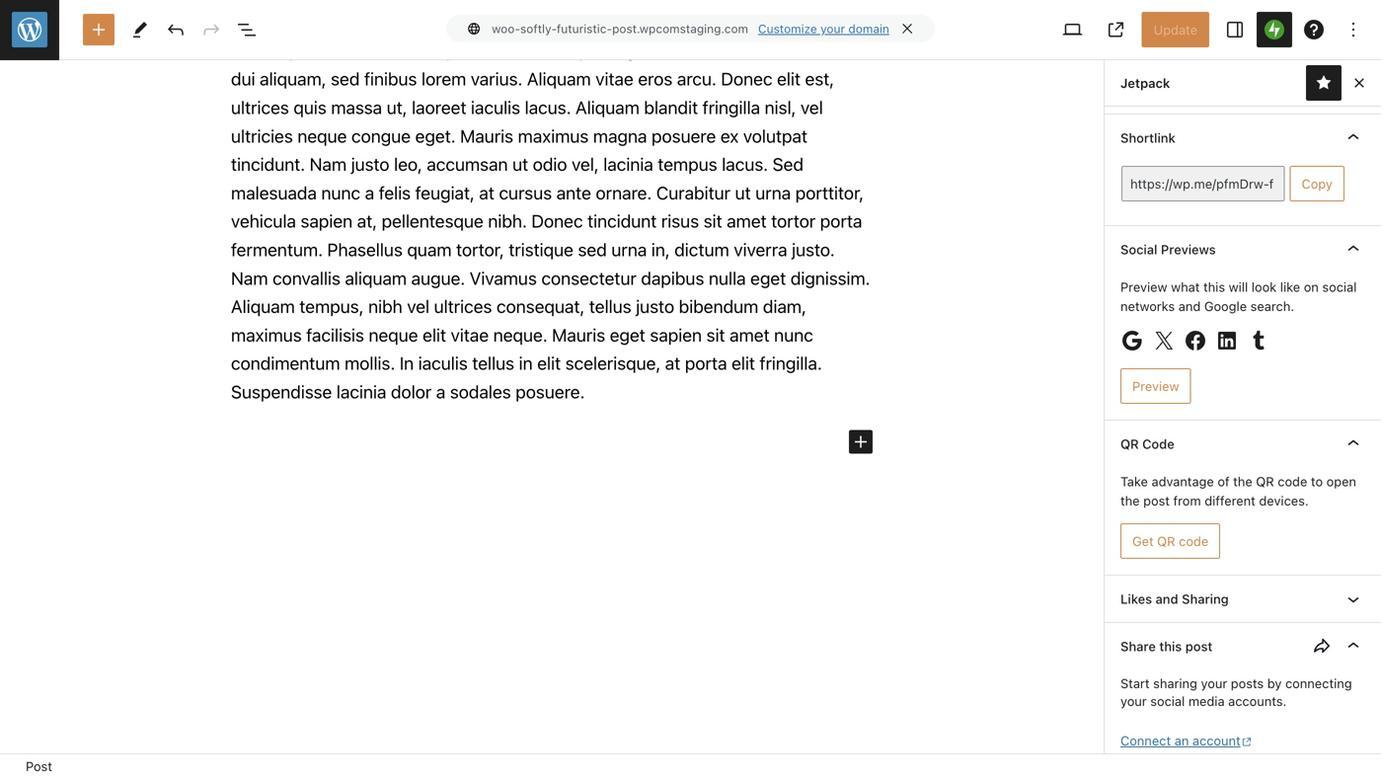 Task type: vqa. For each thing, say whether or not it's contained in the screenshot.
domain
yes



Task type: locate. For each thing, give the bounding box(es) containing it.
copy
[[1302, 176, 1333, 191]]

the right of
[[1233, 474, 1253, 489]]

connect an account link
[[1121, 732, 1254, 750]]

previews
[[1161, 242, 1216, 257]]

preview what this will look like on social networks and google search.
[[1121, 279, 1357, 313]]

options image
[[1342, 18, 1365, 41]]

share
[[1121, 639, 1156, 653]]

will
[[1229, 279, 1248, 294]]

1 vertical spatial post
[[1186, 639, 1213, 653]]

get qr code
[[1132, 533, 1209, 548]]

social previews button
[[1105, 226, 1381, 272]]

and right likes
[[1156, 591, 1179, 606]]

0 vertical spatial preview
[[1121, 279, 1168, 294]]

connect
[[1121, 733, 1171, 748]]

social inside start sharing your posts by connecting your social media accounts.
[[1151, 694, 1185, 708]]

qr right get at right
[[1157, 533, 1175, 548]]

post up sharing
[[1186, 639, 1213, 653]]

preview inside button
[[1132, 378, 1179, 393]]

1 horizontal spatial this
[[1204, 279, 1225, 294]]

preview up networks
[[1121, 279, 1168, 294]]

0 vertical spatial this
[[1204, 279, 1225, 294]]

qr up the devices.
[[1256, 474, 1274, 489]]

0 horizontal spatial qr
[[1121, 436, 1139, 451]]

social inside preview what this will look like on social networks and google search.
[[1322, 279, 1357, 294]]

domain
[[849, 22, 889, 36]]

2 horizontal spatial qr
[[1256, 474, 1274, 489]]

0 vertical spatial social
[[1322, 279, 1357, 294]]

preview for preview
[[1132, 378, 1179, 393]]

post inside 'take advantage of the qr code to open the post from different devices.'
[[1143, 493, 1170, 508]]

post
[[26, 759, 52, 773]]

1 vertical spatial social
[[1151, 694, 1185, 708]]

social down sharing
[[1151, 694, 1185, 708]]

1 vertical spatial preview
[[1132, 378, 1179, 393]]

2 vertical spatial your
[[1121, 694, 1147, 708]]

None text field
[[1122, 166, 1285, 201]]

0 horizontal spatial this
[[1159, 639, 1182, 653]]

0 horizontal spatial social
[[1151, 694, 1185, 708]]

post
[[1143, 493, 1170, 508], [1186, 639, 1213, 653]]

and
[[1179, 298, 1201, 313], [1156, 591, 1179, 606]]

social
[[1121, 242, 1158, 257]]

1 horizontal spatial qr
[[1157, 533, 1175, 548]]

code up the devices.
[[1278, 474, 1308, 489]]

take advantage of the qr code to open the post from different devices.
[[1121, 474, 1357, 508]]

qr left code
[[1121, 436, 1139, 451]]

this up google
[[1204, 279, 1225, 294]]

1 vertical spatial your
[[1201, 676, 1227, 690]]

0 vertical spatial and
[[1179, 298, 1201, 313]]

futuristic-
[[557, 22, 612, 36]]

your left "domain"
[[821, 22, 845, 36]]

1 horizontal spatial social
[[1322, 279, 1357, 294]]

your up media
[[1201, 676, 1227, 690]]

0 horizontal spatial the
[[1121, 493, 1140, 508]]

sharing
[[1153, 676, 1198, 690]]

preview image
[[1061, 18, 1085, 41]]

search.
[[1251, 298, 1294, 313]]

your down 'start' at the right of page
[[1121, 694, 1147, 708]]

share this post
[[1121, 639, 1213, 653]]

qr
[[1121, 436, 1139, 451], [1256, 474, 1274, 489], [1157, 533, 1175, 548]]

and down the what
[[1179, 298, 1201, 313]]

post down take
[[1143, 493, 1170, 508]]

1 horizontal spatial code
[[1278, 474, 1308, 489]]

preview up code
[[1132, 378, 1179, 393]]

1 vertical spatial and
[[1156, 591, 1179, 606]]

on
[[1304, 279, 1319, 294]]

qr code button
[[1105, 420, 1381, 467]]

preview inside preview what this will look like on social networks and google search.
[[1121, 279, 1168, 294]]

2 horizontal spatial your
[[1201, 676, 1227, 690]]

woo-
[[492, 22, 520, 36]]

1 vertical spatial this
[[1159, 639, 1182, 653]]

0 vertical spatial post
[[1143, 493, 1170, 508]]

this inside dropdown button
[[1159, 639, 1182, 653]]

0 vertical spatial your
[[821, 22, 845, 36]]

the
[[1233, 474, 1253, 489], [1121, 493, 1140, 508]]

1 vertical spatial code
[[1179, 533, 1209, 548]]

social
[[1322, 279, 1357, 294], [1151, 694, 1185, 708]]

customize
[[758, 22, 817, 36]]

this right share
[[1159, 639, 1182, 653]]

1 horizontal spatial post
[[1186, 639, 1213, 653]]

social right on
[[1322, 279, 1357, 294]]

1 vertical spatial qr
[[1256, 474, 1274, 489]]

by
[[1267, 676, 1282, 690]]

social for your
[[1151, 694, 1185, 708]]

media
[[1189, 694, 1225, 708]]

posts
[[1231, 676, 1264, 690]]

the down take
[[1121, 493, 1140, 508]]

0 horizontal spatial post
[[1143, 493, 1170, 508]]

shortlink
[[1121, 130, 1176, 145]]

close plugin image
[[1348, 71, 1371, 95]]

preview
[[1121, 279, 1168, 294], [1132, 378, 1179, 393]]

2 vertical spatial qr
[[1157, 533, 1175, 548]]

0 horizontal spatial code
[[1179, 533, 1209, 548]]

undo image
[[164, 18, 188, 41]]

this
[[1204, 279, 1225, 294], [1159, 639, 1182, 653]]

code
[[1278, 474, 1308, 489], [1179, 533, 1209, 548]]

code down from at the right bottom of page
[[1179, 533, 1209, 548]]

editor settings region
[[1104, 0, 1381, 778]]

from
[[1173, 493, 1201, 508]]

qr inside dropdown button
[[1121, 436, 1139, 451]]

0 vertical spatial qr
[[1121, 436, 1139, 451]]

likes and sharing
[[1121, 591, 1229, 606]]

0 vertical spatial code
[[1278, 474, 1308, 489]]

0 vertical spatial the
[[1233, 474, 1253, 489]]

your
[[821, 22, 845, 36], [1201, 676, 1227, 690], [1121, 694, 1147, 708]]

get qr code button
[[1121, 523, 1221, 559]]

update button
[[1142, 12, 1209, 47]]

start sharing your posts by connecting your social media accounts.
[[1121, 676, 1352, 708]]

qr inside button
[[1157, 533, 1175, 548]]

likes
[[1121, 591, 1152, 606]]

shortlink button
[[1105, 114, 1381, 161]]

like
[[1280, 279, 1300, 294]]

1 horizontal spatial your
[[1121, 694, 1147, 708]]

open
[[1327, 474, 1357, 489]]

connect an account
[[1121, 733, 1241, 748]]

likes and sharing button
[[1105, 575, 1381, 622]]



Task type: describe. For each thing, give the bounding box(es) containing it.
seo
[[1121, 83, 1146, 98]]

preview button
[[1121, 368, 1191, 404]]

redo image
[[199, 18, 223, 41]]

1 horizontal spatial the
[[1233, 474, 1253, 489]]

what
[[1171, 279, 1200, 294]]

help image
[[1302, 18, 1326, 41]]

1 vertical spatial the
[[1121, 493, 1140, 508]]

customize your domain button
[[758, 22, 889, 36]]

seo button
[[1105, 67, 1381, 113]]

google
[[1204, 298, 1247, 313]]

look
[[1252, 279, 1277, 294]]

settings image
[[1223, 18, 1247, 41]]

post.wpcomstaging.com
[[612, 22, 748, 36]]

post inside share this post dropdown button
[[1186, 639, 1213, 653]]

code inside button
[[1179, 533, 1209, 548]]

devices.
[[1259, 493, 1309, 508]]

tools image
[[128, 18, 152, 41]]

account
[[1193, 733, 1241, 748]]

social previews
[[1121, 242, 1216, 257]]

preview for preview what this will look like on social networks and google search.
[[1121, 279, 1168, 294]]

advantage
[[1152, 474, 1214, 489]]

this inside preview what this will look like on social networks and google search.
[[1204, 279, 1225, 294]]

softly-
[[520, 22, 557, 36]]

to
[[1311, 474, 1323, 489]]

code inside 'take advantage of the qr code to open the post from different devices.'
[[1278, 474, 1308, 489]]

connecting
[[1285, 676, 1352, 690]]

share this post button
[[1105, 623, 1381, 669]]

social for on
[[1322, 279, 1357, 294]]

editor content region
[[0, 60, 1104, 753]]

get
[[1132, 533, 1154, 548]]

networks
[[1121, 298, 1175, 313]]

qr inside 'take advantage of the qr code to open the post from different devices.'
[[1256, 474, 1274, 489]]

sharing
[[1182, 591, 1229, 606]]

copy button
[[1290, 166, 1345, 201]]

woo-softly-futuristic-post.wpcomstaging.com customize your domain
[[492, 22, 889, 36]]

document overview image
[[235, 18, 259, 41]]

none text field inside the editor settings region
[[1122, 166, 1285, 201]]

different
[[1205, 493, 1256, 508]]

and inside preview what this will look like on social networks and google search.
[[1179, 298, 1201, 313]]

code
[[1142, 436, 1175, 451]]

start
[[1121, 676, 1150, 690]]

toggle block inserter image
[[87, 18, 111, 41]]

of
[[1218, 474, 1230, 489]]

qr code
[[1121, 436, 1175, 451]]

view post image
[[1105, 18, 1128, 41]]

jetpack image
[[1265, 20, 1285, 39]]

take
[[1121, 474, 1148, 489]]

unpin from toolbar image
[[1312, 71, 1336, 95]]

update
[[1154, 22, 1198, 37]]

an
[[1175, 733, 1189, 748]]

accounts.
[[1228, 694, 1287, 708]]

and inside dropdown button
[[1156, 591, 1179, 606]]

0 horizontal spatial your
[[821, 22, 845, 36]]

jetpack
[[1121, 75, 1170, 90]]



